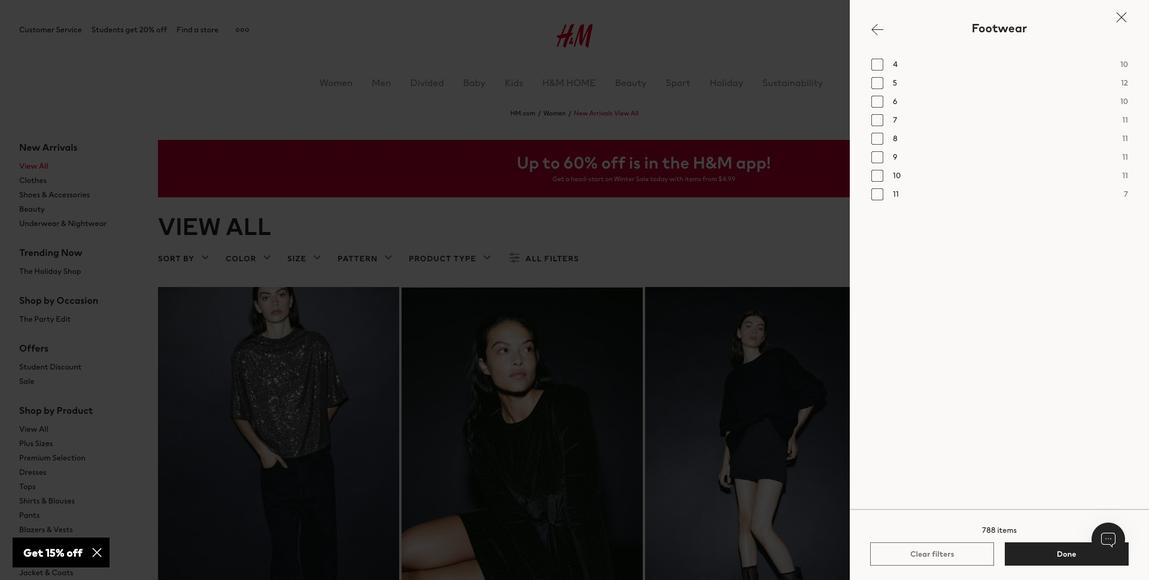 Task type: describe. For each thing, give the bounding box(es) containing it.
sustainability link
[[763, 75, 823, 90]]

blouses
[[48, 496, 75, 507]]

header.primary.navigation element
[[19, 10, 1149, 90]]

12
[[1121, 77, 1128, 88]]

all
[[226, 209, 271, 244]]

shirts
[[19, 496, 40, 507]]

1 horizontal spatial new
[[574, 108, 588, 118]]

clear filters button
[[870, 543, 994, 566]]

students get 20% off
[[91, 24, 167, 35]]

filters
[[932, 549, 954, 560]]

sale link
[[19, 375, 139, 389]]

now
[[61, 245, 82, 260]]

close black image
[[1114, 10, 1129, 25]]

shop for product
[[19, 403, 42, 418]]

5
[[893, 77, 897, 88]]

nightwear
[[68, 218, 107, 229]]

2 view all link from the top
[[19, 423, 139, 437]]

blazers
[[19, 524, 45, 536]]

by inside dropdown button
[[183, 253, 195, 265]]

h&m inside up to 60% off is in the h&m app! get a head-start on winter sale today with items from $4.99
[[693, 150, 733, 175]]

favorites
[[1010, 23, 1043, 34]]

& right shirts at the left of the page
[[42, 496, 47, 507]]

up to 60% off is in the h&m app! get a head-start on winter sale today with items from $4.99
[[517, 150, 771, 184]]

kids link
[[505, 75, 523, 90]]

sort by
[[158, 253, 195, 265]]

& right the shoes
[[42, 189, 47, 200]]

selection
[[52, 452, 86, 464]]

sustainability
[[763, 75, 823, 90]]

tops
[[19, 481, 36, 493]]

& up coats
[[58, 553, 63, 564]]

788 items
[[982, 525, 1017, 536]]

6
[[893, 95, 898, 107]]

find
[[177, 24, 192, 35]]

store
[[200, 24, 219, 35]]

arrivals inside new arrivals view all clothes shoes & accessories beauty underwear & nightwear
[[42, 140, 78, 154]]

11 for 10
[[1122, 170, 1128, 181]]

beauty inside "header.primary.navigation" element
[[615, 75, 647, 90]]

shopping bag (2) link
[[1050, 22, 1130, 36]]

60%
[[564, 150, 598, 175]]

beauty inside new arrivals view all clothes shoes & accessories beauty underwear & nightwear
[[19, 203, 45, 215]]

0 vertical spatial all
[[631, 108, 639, 118]]

plus sizes link
[[19, 437, 139, 451]]

sport
[[666, 75, 691, 90]]

shop by product view all plus sizes premium selection dresses tops shirts & blouses pants blazers & vests jeans cardigans & sweaters jacket & coats
[[19, 403, 98, 579]]

the inside shop by occasion the party edit
[[19, 314, 33, 325]]

in inside up to 60% off is in the h&m app! get a head-start on winter sale today with items from $4.99
[[644, 150, 659, 175]]

up
[[517, 150, 539, 175]]

0 horizontal spatial 7
[[893, 114, 897, 125]]

shoes & accessories link
[[19, 188, 139, 202]]

winter
[[614, 174, 635, 184]]

10 for 6
[[1120, 95, 1128, 107]]

the holiday shop link
[[19, 265, 139, 279]]

students
[[91, 24, 124, 35]]

holiday link
[[710, 75, 743, 90]]

sale inside up to 60% off is in the h&m app! get a head-start on winter sale today with items from $4.99
[[636, 174, 649, 184]]

from
[[703, 174, 717, 184]]

baby
[[463, 75, 486, 90]]

color
[[226, 253, 256, 265]]

pants
[[19, 510, 40, 521]]

customer service
[[19, 24, 82, 35]]

sign in button
[[941, 22, 983, 36]]

today
[[650, 174, 668, 184]]

sort by button
[[158, 251, 213, 268]]

shop by occasion the party edit
[[19, 293, 98, 325]]

clothes link
[[19, 174, 139, 188]]

sweaters
[[64, 553, 98, 564]]

10 for 4
[[1120, 58, 1128, 70]]

sequined topmodel image
[[158, 287, 399, 581]]

trending
[[19, 245, 59, 260]]

new arrivals view all clothes shoes & accessories beauty underwear & nightwear
[[19, 140, 107, 229]]

cardigans & sweaters link
[[19, 552, 139, 566]]

jeans link
[[19, 537, 139, 552]]

0 vertical spatial beauty link
[[615, 75, 647, 90]]

is
[[629, 150, 641, 175]]

product inside product type 'dropdown button'
[[409, 253, 452, 265]]

sort
[[158, 253, 181, 265]]

off for 60%
[[601, 150, 625, 175]]

h&m home link
[[542, 75, 596, 90]]

1 horizontal spatial 7
[[1124, 188, 1128, 200]]

clothes
[[19, 175, 47, 186]]

premium
[[19, 452, 51, 464]]

0 vertical spatial women link
[[320, 75, 353, 90]]

h&m image
[[556, 24, 593, 48]]

shirts & blouses link
[[19, 494, 139, 509]]

women inside "header.primary.navigation" element
[[320, 75, 353, 90]]

off for 20%
[[156, 24, 167, 35]]

11 for 7
[[1122, 114, 1128, 125]]

edit
[[56, 314, 71, 325]]

kids
[[505, 75, 523, 90]]

a inside up to 60% off is in the h&m app! get a head-start on winter sale today with items from $4.99
[[566, 174, 569, 184]]

2 vertical spatial 10
[[893, 170, 901, 181]]

9
[[893, 151, 898, 163]]

service
[[56, 24, 82, 35]]

& left coats
[[45, 567, 50, 579]]

baby link
[[463, 75, 486, 90]]

bag
[[1105, 23, 1118, 34]]

all inside new arrivals view all clothes shoes & accessories beauty underwear & nightwear
[[39, 160, 48, 172]]

holiday inside trending now the holiday shop
[[34, 266, 62, 277]]

20%
[[139, 24, 155, 35]]

pants link
[[19, 509, 139, 523]]

type
[[454, 253, 476, 265]]

customer service link
[[19, 24, 82, 35]]



Task type: locate. For each thing, give the bounding box(es) containing it.
0 vertical spatial view all link
[[19, 159, 139, 174]]

1 vertical spatial the
[[19, 314, 33, 325]]

1 horizontal spatial beauty
[[615, 75, 647, 90]]

0 horizontal spatial off
[[156, 24, 167, 35]]

& left vests
[[47, 524, 52, 536]]

0 horizontal spatial women link
[[320, 75, 353, 90]]

to
[[542, 150, 560, 175]]

1 horizontal spatial items
[[997, 525, 1017, 536]]

customer
[[19, 24, 54, 35]]

1 horizontal spatial a
[[566, 174, 569, 184]]

0 vertical spatial view
[[614, 108, 629, 118]]

0 vertical spatial by
[[183, 253, 195, 265]]

h&m home
[[542, 75, 596, 90]]

arrivals
[[589, 108, 613, 118], [42, 140, 78, 154]]

new down home
[[574, 108, 588, 118]]

new up the clothes
[[19, 140, 40, 154]]

1 the from the top
[[19, 266, 33, 277]]

arrivals up clothes link
[[42, 140, 78, 154]]

coats
[[52, 567, 73, 579]]

7
[[893, 114, 897, 125], [1124, 188, 1128, 200]]

1 vertical spatial 10
[[1120, 95, 1128, 107]]

0 vertical spatial off
[[156, 24, 167, 35]]

off
[[156, 24, 167, 35], [601, 150, 625, 175]]

underwear
[[19, 218, 59, 229]]

women link right the hm.com link at the left
[[543, 108, 566, 118]]

1 vertical spatial shop
[[19, 293, 42, 308]]

11 for 8
[[1122, 133, 1128, 144]]

0 horizontal spatial beauty
[[19, 203, 45, 215]]

the
[[662, 150, 689, 175]]

favorites link
[[991, 22, 1043, 36]]

view all main content
[[0, 0, 1149, 581]]

hm.com / women / new arrivals view all
[[510, 108, 639, 118]]

by for product
[[44, 403, 55, 418]]

h&m
[[542, 75, 564, 90], [693, 150, 733, 175]]

footwear
[[972, 19, 1027, 37]]

women link left men link
[[320, 75, 353, 90]]

h&m inside "header.primary.navigation" element
[[542, 75, 564, 90]]

beauty down the shoes
[[19, 203, 45, 215]]

0 vertical spatial items
[[685, 174, 701, 184]]

new
[[574, 108, 588, 118], [19, 140, 40, 154]]

on
[[605, 174, 613, 184]]

view all link up premium selection link
[[19, 423, 139, 437]]

premium selection link
[[19, 451, 139, 466]]

holiday
[[710, 75, 743, 90], [34, 266, 62, 277]]

0 horizontal spatial women
[[320, 75, 353, 90]]

0 horizontal spatial new
[[19, 140, 40, 154]]

0 vertical spatial women
[[320, 75, 353, 90]]

1 horizontal spatial sale
[[636, 174, 649, 184]]

view
[[158, 209, 221, 244]]

1 vertical spatial by
[[44, 293, 55, 308]]

holiday inside "header.primary.navigation" element
[[710, 75, 743, 90]]

all up the sizes
[[39, 424, 48, 435]]

view inside shop by product view all plus sizes premium selection dresses tops shirts & blouses pants blazers & vests jeans cardigans & sweaters jacket & coats
[[19, 424, 37, 435]]

shop inside shop by occasion the party edit
[[19, 293, 42, 308]]

0 vertical spatial holiday
[[710, 75, 743, 90]]

a right find
[[194, 24, 199, 35]]

1 vertical spatial product
[[57, 403, 93, 418]]

plus
[[19, 438, 34, 449]]

0 vertical spatial new
[[574, 108, 588, 118]]

get
[[125, 24, 138, 35]]

1 vertical spatial view
[[19, 160, 37, 172]]

0 horizontal spatial beauty link
[[19, 202, 139, 217]]

0 vertical spatial beauty
[[615, 75, 647, 90]]

1 view all link from the top
[[19, 159, 139, 174]]

0 horizontal spatial holiday
[[34, 266, 62, 277]]

1 horizontal spatial women
[[543, 108, 566, 118]]

by right sort
[[183, 253, 195, 265]]

shop up plus
[[19, 403, 42, 418]]

items inside up to 60% off is in the h&m app! get a head-start on winter sale today with items from $4.99
[[685, 174, 701, 184]]

1 vertical spatial in
[[644, 150, 659, 175]]

with
[[669, 174, 683, 184]]

all inside shop by product view all plus sizes premium selection dresses tops shirts & blouses pants blazers & vests jeans cardigans & sweaters jacket & coats
[[39, 424, 48, 435]]

by for occasion
[[44, 293, 55, 308]]

0 vertical spatial h&m
[[542, 75, 564, 90]]

jacket
[[19, 567, 43, 579]]

2 vertical spatial by
[[44, 403, 55, 418]]

by up the sizes
[[44, 403, 55, 418]]

shop down the now
[[63, 266, 81, 277]]

sale down student
[[19, 376, 34, 387]]

new arrivals view all link
[[574, 108, 639, 118]]

women right the hm.com link at the left
[[543, 108, 566, 118]]

product inside shop by product view all plus sizes premium selection dresses tops shirts & blouses pants blazers & vests jeans cardigans & sweaters jacket & coats
[[57, 403, 93, 418]]

pattern
[[338, 253, 378, 265]]

10 up 12
[[1120, 58, 1128, 70]]

view up the 'is' on the right of the page
[[614, 108, 629, 118]]

shop
[[63, 266, 81, 277], [19, 293, 42, 308], [19, 403, 42, 418]]

size button
[[287, 251, 325, 268]]

1 horizontal spatial beauty link
[[615, 75, 647, 90]]

items right with
[[685, 174, 701, 184]]

women left men link
[[320, 75, 353, 90]]

product
[[409, 253, 452, 265], [57, 403, 93, 418]]

1 vertical spatial off
[[601, 150, 625, 175]]

sign
[[960, 23, 975, 34]]

rhinestone-trimmed jacketmodel image
[[889, 287, 1130, 581]]

shopping
[[1069, 23, 1103, 34]]

product left type
[[409, 253, 452, 265]]

shop for occasion
[[19, 293, 42, 308]]

off inside up to 60% off is in the h&m app! get a head-start on winter sale today with items from $4.99
[[601, 150, 625, 175]]

2 / from the left
[[568, 108, 571, 118]]

0 vertical spatial 10
[[1120, 58, 1128, 70]]

hm.com link
[[510, 108, 536, 118]]

the
[[19, 266, 33, 277], [19, 314, 33, 325]]

in right the 'is' on the right of the page
[[644, 150, 659, 175]]

&
[[42, 189, 47, 200], [61, 218, 66, 229], [42, 496, 47, 507], [47, 524, 52, 536], [58, 553, 63, 564], [45, 567, 50, 579]]

done button
[[1005, 543, 1129, 566]]

tops link
[[19, 480, 139, 494]]

8
[[893, 133, 898, 144]]

product down sale link
[[57, 403, 93, 418]]

hm.com
[[510, 108, 536, 118]]

underwear & nightwear link
[[19, 217, 139, 231]]

jacket & coats link
[[19, 566, 139, 581]]

1 vertical spatial new
[[19, 140, 40, 154]]

shop inside shop by product view all plus sizes premium selection dresses tops shirts & blouses pants blazers & vests jeans cardigans & sweaters jacket & coats
[[19, 403, 42, 418]]

view all link
[[19, 159, 139, 174], [19, 423, 139, 437]]

0 horizontal spatial sale
[[19, 376, 34, 387]]

sign in
[[960, 23, 983, 34]]

shop up party
[[19, 293, 42, 308]]

0 horizontal spatial in
[[644, 150, 659, 175]]

divided
[[410, 75, 444, 90]]

shoes
[[19, 189, 40, 200]]

0 horizontal spatial h&m
[[542, 75, 564, 90]]

/ down h&m home link
[[568, 108, 571, 118]]

2 vertical spatial all
[[39, 424, 48, 435]]

knot-detail jersey dressmodel image
[[402, 287, 643, 581]]

0 vertical spatial sale
[[636, 174, 649, 184]]

off left the 'is' on the right of the page
[[601, 150, 625, 175]]

in right sign
[[977, 23, 983, 34]]

1 horizontal spatial h&m
[[693, 150, 733, 175]]

0 vertical spatial product
[[409, 253, 452, 265]]

clear
[[910, 549, 930, 560]]

1 vertical spatial beauty link
[[19, 202, 139, 217]]

by up party
[[44, 293, 55, 308]]

1 vertical spatial arrivals
[[42, 140, 78, 154]]

1 horizontal spatial women link
[[543, 108, 566, 118]]

1 vertical spatial beauty
[[19, 203, 45, 215]]

the down trending
[[19, 266, 33, 277]]

students get 20% off link
[[91, 24, 167, 35]]

0 horizontal spatial /
[[538, 108, 541, 118]]

2 vertical spatial view
[[19, 424, 37, 435]]

1 vertical spatial all
[[39, 160, 48, 172]]

party
[[34, 314, 54, 325]]

dresses link
[[19, 466, 139, 480]]

the inside trending now the holiday shop
[[19, 266, 33, 277]]

by inside shop by occasion the party edit
[[44, 293, 55, 308]]

get
[[552, 174, 564, 184]]

cardigans
[[19, 553, 56, 564]]

h&m left home
[[542, 75, 564, 90]]

1 horizontal spatial holiday
[[710, 75, 743, 90]]

4
[[893, 58, 898, 70]]

2 vertical spatial shop
[[19, 403, 42, 418]]

h&m right the at the right of page
[[693, 150, 733, 175]]

11
[[1122, 114, 1128, 125], [1122, 133, 1128, 144], [1122, 151, 1128, 163], [1122, 170, 1128, 181], [893, 188, 899, 200]]

view inside new arrivals view all clothes shoes & accessories beauty underwear & nightwear
[[19, 160, 37, 172]]

beauty link
[[615, 75, 647, 90], [19, 202, 139, 217]]

mesh sock bootsmodel image
[[645, 287, 886, 581]]

find a store
[[177, 24, 219, 35]]

10
[[1120, 58, 1128, 70], [1120, 95, 1128, 107], [893, 170, 901, 181]]

0 vertical spatial the
[[19, 266, 33, 277]]

0 horizontal spatial product
[[57, 403, 93, 418]]

1 vertical spatial sale
[[19, 376, 34, 387]]

pattern button
[[338, 251, 396, 268]]

holiday right 'sport' link
[[710, 75, 743, 90]]

in inside button
[[977, 23, 983, 34]]

offers student discount sale
[[19, 341, 82, 387]]

/ right hm.com
[[538, 108, 541, 118]]

10 down 12
[[1120, 95, 1128, 107]]

0 vertical spatial shop
[[63, 266, 81, 277]]

1 horizontal spatial /
[[568, 108, 571, 118]]

1 horizontal spatial off
[[601, 150, 625, 175]]

0 vertical spatial a
[[194, 24, 199, 35]]

the left party
[[19, 314, 33, 325]]

all up the clothes
[[39, 160, 48, 172]]

all up the 'is' on the right of the page
[[631, 108, 639, 118]]

accessories
[[49, 189, 90, 200]]

done
[[1057, 549, 1077, 560]]

1 horizontal spatial arrivals
[[589, 108, 613, 118]]

a right get
[[566, 174, 569, 184]]

1 vertical spatial women link
[[543, 108, 566, 118]]

view up the clothes
[[19, 160, 37, 172]]

sale
[[636, 174, 649, 184], [19, 376, 34, 387]]

holiday down trending
[[34, 266, 62, 277]]

off right the 20%
[[156, 24, 167, 35]]

view up plus
[[19, 424, 37, 435]]

women link
[[320, 75, 353, 90], [543, 108, 566, 118]]

1 vertical spatial items
[[997, 525, 1017, 536]]

a
[[194, 24, 199, 35], [566, 174, 569, 184]]

0 vertical spatial 7
[[893, 114, 897, 125]]

sizes
[[35, 438, 53, 449]]

$4.99
[[719, 174, 736, 184]]

the party edit link
[[19, 312, 139, 327]]

1 vertical spatial holiday
[[34, 266, 62, 277]]

shop inside trending now the holiday shop
[[63, 266, 81, 277]]

beauty link up new arrivals view all link
[[615, 75, 647, 90]]

find a store link
[[177, 24, 219, 35]]

view all
[[158, 209, 271, 244]]

0 vertical spatial in
[[977, 23, 983, 34]]

1 vertical spatial 7
[[1124, 188, 1128, 200]]

men link
[[372, 75, 391, 90]]

1 vertical spatial h&m
[[693, 150, 733, 175]]

0 horizontal spatial items
[[685, 174, 701, 184]]

occasion
[[57, 293, 98, 308]]

view all link up shoes & accessories link
[[19, 159, 139, 174]]

1 / from the left
[[538, 108, 541, 118]]

product type
[[409, 253, 476, 265]]

1 horizontal spatial product
[[409, 253, 452, 265]]

offers
[[19, 341, 49, 356]]

clear filters
[[910, 549, 954, 560]]

& left nightwear
[[61, 218, 66, 229]]

0 horizontal spatial a
[[194, 24, 199, 35]]

app!
[[736, 150, 771, 175]]

1 vertical spatial women
[[543, 108, 566, 118]]

2 the from the top
[[19, 314, 33, 325]]

beauty link up nightwear
[[19, 202, 139, 217]]

beauty up new arrivals view all link
[[615, 75, 647, 90]]

women inside view all main content
[[543, 108, 566, 118]]

arrivals down home
[[589, 108, 613, 118]]

0 vertical spatial arrivals
[[589, 108, 613, 118]]

items right the '788'
[[997, 525, 1017, 536]]

new inside new arrivals view all clothes shoes & accessories beauty underwear & nightwear
[[19, 140, 40, 154]]

by inside shop by product view all plus sizes premium selection dresses tops shirts & blouses pants blazers & vests jeans cardigans & sweaters jacket & coats
[[44, 403, 55, 418]]

0 horizontal spatial arrivals
[[42, 140, 78, 154]]

men
[[372, 75, 391, 90]]

vests
[[53, 524, 73, 536]]

(2)
[[1120, 23, 1130, 34]]

sale inside offers student discount sale
[[19, 376, 34, 387]]

11 for 9
[[1122, 151, 1128, 163]]

1 vertical spatial view all link
[[19, 423, 139, 437]]

blazers & vests link
[[19, 523, 139, 537]]

off inside "header.primary.navigation" element
[[156, 24, 167, 35]]

sale left today on the top of the page
[[636, 174, 649, 184]]

by
[[183, 253, 195, 265], [44, 293, 55, 308], [44, 403, 55, 418]]

10 down 9
[[893, 170, 901, 181]]

1 vertical spatial a
[[566, 174, 569, 184]]

1 horizontal spatial in
[[977, 23, 983, 34]]

discount
[[50, 361, 82, 373]]



Task type: vqa. For each thing, say whether or not it's contained in the screenshot.
bottommost 'girth,'
no



